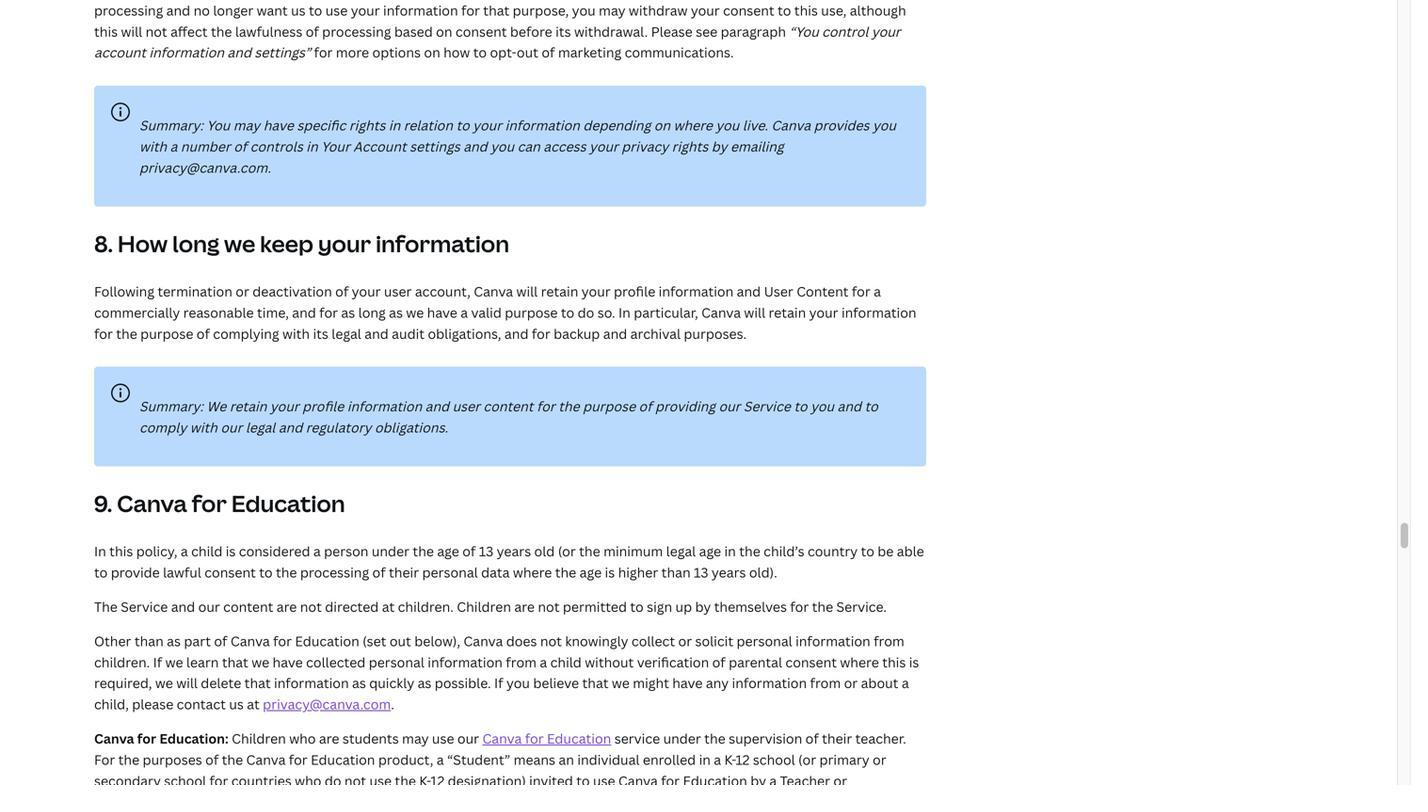 Task type: describe. For each thing, give the bounding box(es) containing it.
that up delete
[[222, 654, 249, 671]]

parental
[[729, 654, 783, 671]]

in up account
[[389, 116, 401, 134]]

we up please
[[155, 675, 173, 692]]

1 vertical spatial rights
[[672, 138, 709, 155]]

depending
[[583, 116, 651, 134]]

of left marketing
[[542, 44, 555, 61]]

invited
[[530, 772, 573, 786]]

lawful
[[163, 564, 201, 582]]

2 horizontal spatial age
[[699, 543, 722, 561]]

a up the lawful
[[181, 543, 188, 561]]

a right product,
[[437, 751, 444, 769]]

keep
[[260, 228, 314, 259]]

"you
[[790, 22, 819, 40]]

have down the 'verification'
[[673, 675, 703, 692]]

of up "directed"
[[373, 564, 386, 582]]

for left countries
[[210, 772, 228, 786]]

for left more
[[314, 44, 333, 61]]

to inside canva for education: children who are students may use our canva for education service under the supervision of their teacher. for the purposes of the canva for education product, a "student" means an individual enrolled in a k-12 school (or primary or secondary school for countries who do not use the k-12 designation) invited to use canva for education by a teacher o
[[577, 772, 590, 786]]

old).
[[750, 564, 778, 582]]

its
[[313, 325, 329, 343]]

user inside summary: we retain your profile information and user content for the purpose of providing our service to you and to comply with our legal and regulatory obligations.
[[453, 398, 480, 416]]

our up part
[[198, 598, 220, 616]]

we inside following termination or deactivation of your user account, canva will retain your profile information and user content for a commercially reasonable time, and for as long as we have a valid purpose to do so. in particular, canva will retain your information for the purpose of complying with its legal and audit obligations, and for backup and archival purposes.
[[406, 304, 424, 322]]

child inside in this policy, a child is considered a person under the age of 13 years old (or the minimum legal age in the child's country to be able to provide lawful consent to the processing of their personal data where the age is higher than 13 years old).
[[191, 543, 223, 561]]

for right "content"
[[852, 283, 871, 300]]

for up its
[[319, 304, 338, 322]]

0 horizontal spatial if
[[153, 654, 162, 671]]

education down 'students' on the left of page
[[311, 751, 375, 769]]

1 horizontal spatial will
[[517, 283, 538, 300]]

have inside summary: you may have specific rights in relation to your information depending on where you live. canva provides you with a number of controls in your account settings and you can access your privacy rights by emailing privacy@canva.com .
[[263, 116, 294, 134]]

individual
[[578, 751, 640, 769]]

for up countries
[[289, 751, 308, 769]]

with inside summary: we retain your profile information and user content for the purpose of providing our service to you and to comply with our legal and regulatory obligations.
[[190, 419, 217, 437]]

do inside canva for education: children who are students may use our canva for education service under the supervision of their teacher. for the purposes of the canva for education product, a "student" means an individual enrolled in a k-12 school (or primary or secondary school for countries who do not use the k-12 designation) invited to use canva for education by a teacher o
[[325, 772, 341, 786]]

personal inside in this policy, a child is considered a person under the age of 13 years old (or the minimum legal age in the child's country to be able to provide lawful consent to the processing of their personal data where the age is higher than 13 years old).
[[422, 564, 478, 582]]

canva up purposes.
[[702, 304, 741, 322]]

countries
[[231, 772, 292, 786]]

policy,
[[136, 543, 178, 561]]

education up considered
[[232, 488, 345, 519]]

information down parental on the right bottom of the page
[[732, 675, 807, 692]]

the down considered
[[276, 564, 297, 582]]

for inside other than as part of canva for education (set out below), canva does not knowingly collect or solicit personal information from children. if we learn that we have collected personal information from a child without verification of parental consent where this is required, we will delete that information as quickly as possible. if you believe that we might have any information from or about a child, please contact us at
[[273, 632, 292, 650]]

settings
[[410, 138, 460, 155]]

service
[[615, 730, 660, 748]]

profile inside summary: we retain your profile information and user content for the purpose of providing our service to you and to comply with our legal and regulatory obligations.
[[302, 398, 344, 416]]

children. inside other than as part of canva for education (set out below), canva does not knowingly collect or solicit personal information from children. if we learn that we have collected personal information from a child without verification of parental consent where this is required, we will delete that information as quickly as possible. if you believe that we might have any information from or about a child, please contact us at
[[94, 654, 150, 671]]

0 horizontal spatial content
[[223, 598, 273, 616]]

as right quickly
[[418, 675, 432, 692]]

for more options on how to opt-out of marketing communications.
[[311, 44, 734, 61]]

"you control your account information and settings"
[[94, 22, 901, 61]]

information inside "you control your account information and settings"
[[149, 44, 224, 61]]

sign
[[647, 598, 673, 616]]

of down education:
[[205, 751, 219, 769]]

live.
[[743, 116, 769, 134]]

can
[[518, 138, 540, 155]]

verification
[[637, 654, 709, 671]]

education inside other than as part of canva for education (set out below), canva does not knowingly collect or solicit personal information from children. if we learn that we have collected personal information from a child without verification of parental consent where this is required, we will delete that information as quickly as possible. if you believe that we might have any information from or about a child, please contact us at
[[295, 632, 360, 650]]

we left learn
[[165, 654, 183, 671]]

not inside canva for education: children who are students may use our canva for education service under the supervision of their teacher. for the purposes of the canva for education product, a "student" means an individual enrolled in a k-12 school (or primary or secondary school for countries who do not use the k-12 designation) invited to use canva for education by a teacher o
[[345, 772, 366, 786]]

this inside in this policy, a child is considered a person under the age of 13 years old (or the minimum legal age in the child's country to be able to provide lawful consent to the processing of their personal data where the age is higher than 13 years old).
[[109, 543, 133, 561]]

of up the service and our content are not directed at children. children are not permitted to sign up by themselves for the service. at the bottom of the page
[[463, 543, 476, 561]]

in inside in this policy, a child is considered a person under the age of 13 years old (or the minimum legal age in the child's country to be able to provide lawful consent to the processing of their personal data where the age is higher than 13 years old).
[[725, 543, 736, 561]]

communications.
[[625, 44, 734, 61]]

may inside canva for education: children who are students may use our canva for education service under the supervision of their teacher. for the purposes of the canva for education product, a "student" means an individual enrolled in a k-12 school (or primary or secondary school for countries who do not use the k-12 designation) invited to use canva for education by a teacher o
[[402, 730, 429, 748]]

information inside summary: we retain your profile information and user content for the purpose of providing our service to you and to comply with our legal and regulatory obligations.
[[347, 398, 422, 416]]

content inside summary: we retain your profile information and user content for the purpose of providing our service to you and to comply with our legal and regulatory obligations.
[[484, 398, 534, 416]]

access
[[544, 138, 586, 155]]

1 vertical spatial personal
[[737, 632, 793, 650]]

will inside other than as part of canva for education (set out below), canva does not knowingly collect or solicit personal information from children. if we learn that we have collected personal information from a child without verification of parental consent where this is required, we will delete that information as quickly as possible. if you believe that we might have any information from or about a child, please contact us at
[[176, 675, 198, 692]]

in this policy, a child is considered a person under the age of 13 years old (or the minimum legal age in the child's country to be able to provide lawful consent to the processing of their personal data where the age is higher than 13 years old).
[[94, 543, 925, 582]]

canva up valid
[[474, 283, 513, 300]]

please
[[132, 696, 174, 714]]

so.
[[598, 304, 616, 322]]

privacy
[[622, 138, 669, 155]]

canva down the service and our content are not directed at children. children are not permitted to sign up by themselves for the service. at the bottom of the page
[[464, 632, 503, 650]]

able
[[897, 543, 925, 561]]

your right keep
[[318, 228, 371, 259]]

0 horizontal spatial service
[[121, 598, 168, 616]]

considered
[[239, 543, 310, 561]]

that down without
[[583, 675, 609, 692]]

teacher
[[780, 772, 831, 786]]

learn
[[186, 654, 219, 671]]

children inside canva for education: children who are students may use our canva for education service under the supervision of their teacher. for the purposes of the canva for education product, a "student" means an individual enrolled in a k-12 school (or primary or secondary school for countries who do not use the k-12 designation) invited to use canva for education by a teacher o
[[232, 730, 286, 748]]

0 horizontal spatial age
[[437, 543, 459, 561]]

for right themselves
[[791, 598, 809, 616]]

1 horizontal spatial retain
[[541, 283, 579, 300]]

your down "content"
[[810, 304, 839, 322]]

for up purposes
[[137, 730, 156, 748]]

the right person
[[413, 543, 434, 561]]

your down depending
[[590, 138, 619, 155]]

information up account,
[[376, 228, 510, 259]]

0 vertical spatial 13
[[479, 543, 494, 561]]

canva up countries
[[246, 751, 286, 769]]

the
[[94, 598, 118, 616]]

supervision
[[729, 730, 803, 748]]

how
[[444, 44, 470, 61]]

service inside summary: we retain your profile information and user content for the purpose of providing our service to you and to comply with our legal and regulatory obligations.
[[744, 398, 791, 416]]

the inside summary: we retain your profile information and user content for the purpose of providing our service to you and to comply with our legal and regulatory obligations.
[[559, 398, 580, 416]]

teacher.
[[856, 730, 907, 748]]

or up the 'verification'
[[679, 632, 692, 650]]

2 horizontal spatial are
[[515, 598, 535, 616]]

provides
[[814, 116, 870, 134]]

the left supervision
[[705, 730, 726, 748]]

1 horizontal spatial k-
[[725, 751, 736, 769]]

0 horizontal spatial rights
[[349, 116, 386, 134]]

person
[[324, 543, 369, 561]]

"student"
[[447, 751, 511, 769]]

themselves
[[715, 598, 787, 616]]

for up the lawful
[[192, 488, 227, 519]]

an
[[559, 751, 574, 769]]

(or inside canva for education: children who are students may use our canva for education service under the supervision of their teacher. for the purposes of the canva for education product, a "student" means an individual enrolled in a k-12 school (or primary or secondary school for countries who do not use the k-12 designation) invited to use canva for education by a teacher o
[[799, 751, 817, 769]]

user
[[764, 283, 794, 300]]

product,
[[378, 751, 434, 769]]

us
[[229, 696, 244, 714]]

information down "content"
[[842, 304, 917, 322]]

of up teacher
[[806, 730, 819, 748]]

audit
[[392, 325, 425, 343]]

the left minimum
[[579, 543, 601, 561]]

a right the about
[[902, 675, 910, 692]]

processing
[[300, 564, 369, 582]]

required,
[[94, 675, 152, 692]]

account
[[353, 138, 407, 155]]

without
[[585, 654, 634, 671]]

of down reasonable
[[197, 325, 210, 343]]

1 vertical spatial .
[[391, 696, 395, 714]]

1 vertical spatial k-
[[419, 772, 431, 786]]

profile inside following termination or deactivation of your user account, canva will retain your profile information and user content for a commercially reasonable time, and for as long as we have a valid purpose to do so. in particular, canva will retain your information for the purpose of complying with its legal and audit obligations, and for backup and archival purposes.
[[614, 283, 656, 300]]

1 vertical spatial school
[[164, 772, 206, 786]]

for
[[94, 751, 115, 769]]

child inside other than as part of canva for education (set out below), canva does not knowingly collect or solicit personal information from children. if we learn that we have collected personal information from a child without verification of parental consent where this is required, we will delete that information as quickly as possible. if you believe that we might have any information from or about a child, please contact us at
[[551, 654, 582, 671]]

you
[[207, 116, 230, 134]]

regulatory
[[306, 419, 372, 437]]

summary: for a
[[139, 116, 204, 134]]

not left "directed"
[[300, 598, 322, 616]]

a up believe
[[540, 654, 547, 671]]

termination
[[158, 283, 233, 300]]

2 horizontal spatial use
[[593, 772, 616, 786]]

privacy@canva.com link
[[263, 696, 391, 714]]

is inside other than as part of canva for education (set out below), canva does not knowingly collect or solicit personal information from children. if we learn that we have collected personal information from a child without verification of parental consent where this is required, we will delete that information as quickly as possible. if you believe that we might have any information from or about a child, please contact us at
[[910, 654, 920, 671]]

we left keep
[[224, 228, 256, 259]]

account
[[94, 44, 146, 61]]

1 vertical spatial privacy@canva.com
[[263, 696, 391, 714]]

2 horizontal spatial will
[[745, 304, 766, 322]]

under inside in this policy, a child is considered a person under the age of 13 years old (or the minimum legal age in the child's country to be able to provide lawful consent to the processing of their personal data where the age is higher than 13 years old).
[[372, 543, 410, 561]]

do inside following termination or deactivation of your user account, canva will retain your profile information and user content for a commercially reasonable time, and for as long as we have a valid purpose to do so. in particular, canva will retain your information for the purpose of complying with its legal and audit obligations, and for backup and archival purposes.
[[578, 304, 595, 322]]

our down we
[[221, 419, 242, 437]]

0 vertical spatial years
[[497, 543, 531, 561]]

archival
[[631, 325, 681, 343]]

of up any
[[713, 654, 726, 671]]

for left backup
[[532, 325, 551, 343]]

the up permitted
[[555, 564, 577, 582]]

options
[[373, 44, 421, 61]]

have inside following termination or deactivation of your user account, canva will retain your profile information and user content for a commercially reasonable time, and for as long as we have a valid purpose to do so. in particular, canva will retain your information for the purpose of complying with its legal and audit obligations, and for backup and archival purposes.
[[427, 304, 458, 322]]

education up an
[[547, 730, 612, 748]]

0 horizontal spatial long
[[172, 228, 220, 259]]

marketing
[[558, 44, 622, 61]]

service.
[[837, 598, 887, 616]]

1 vertical spatial 12
[[431, 772, 445, 786]]

0 vertical spatial is
[[226, 543, 236, 561]]

means
[[514, 751, 556, 769]]

a up processing
[[314, 543, 321, 561]]

the up old).
[[740, 543, 761, 561]]

we right learn
[[252, 654, 270, 671]]

1 vertical spatial 13
[[694, 564, 709, 582]]

comply
[[139, 419, 187, 437]]

canva up for
[[94, 730, 134, 748]]

1 vertical spatial from
[[506, 654, 537, 671]]

user inside following termination or deactivation of your user account, canva will retain your profile information and user content for a commercially reasonable time, and for as long as we have a valid purpose to do so. in particular, canva will retain your information for the purpose of complying with its legal and audit obligations, and for backup and archival purposes.
[[384, 283, 412, 300]]

students
[[343, 730, 399, 748]]

or left the about
[[845, 675, 858, 692]]

commercially
[[94, 304, 180, 322]]

0 vertical spatial purpose
[[505, 304, 558, 322]]

1 horizontal spatial out
[[517, 44, 539, 61]]

a up obligations,
[[461, 304, 468, 322]]

this inside other than as part of canva for education (set out below), canva does not knowingly collect or solicit personal information from children. if we learn that we have collected personal information from a child without verification of parental consent where this is required, we will delete that information as quickly as possible. if you believe that we might have any information from or about a child, please contact us at
[[883, 654, 906, 671]]

a right enrolled
[[714, 751, 722, 769]]

or inside canva for education: children who are students may use our canva for education service under the supervision of their teacher. for the purposes of the canva for education product, a "student" means an individual enrolled in a k-12 school (or primary or secondary school for countries who do not use the k-12 designation) invited to use canva for education by a teacher o
[[873, 751, 887, 769]]

of right part
[[214, 632, 227, 650]]

relation
[[404, 116, 453, 134]]

minimum
[[604, 543, 663, 561]]

a left teacher
[[770, 772, 777, 786]]

below),
[[415, 632, 461, 650]]

where for knowingly
[[841, 654, 880, 671]]

other than as part of canva for education (set out below), canva does not knowingly collect or solicit personal information from children. if we learn that we have collected personal information from a child without verification of parental consent where this is required, we will delete that information as quickly as possible. if you believe that we might have any information from or about a child, please contact us at
[[94, 632, 920, 714]]

1 horizontal spatial age
[[580, 564, 602, 582]]

0 horizontal spatial use
[[370, 772, 392, 786]]

8. how long we keep your information
[[94, 228, 510, 259]]

of inside summary: you may have specific rights in relation to your information depending on where you live. canva provides you with a number of controls in your account settings and you can access your privacy rights by emailing privacy@canva.com .
[[234, 138, 247, 155]]

contact
[[177, 696, 226, 714]]

0 vertical spatial who
[[289, 730, 316, 748]]

delete
[[201, 675, 241, 692]]

1 vertical spatial is
[[605, 564, 615, 582]]

time,
[[257, 304, 289, 322]]

that right delete
[[245, 675, 271, 692]]

providing
[[656, 398, 716, 416]]

our right providing
[[719, 398, 741, 416]]

provide
[[111, 564, 160, 582]]

retain inside summary: we retain your profile information and user content for the purpose of providing our service to you and to comply with our legal and regulatory obligations.
[[230, 398, 267, 416]]

information up 'possible.'
[[428, 654, 503, 671]]

with inside following termination or deactivation of your user account, canva will retain your profile information and user content for a commercially reasonable time, and for as long as we have a valid purpose to do so. in particular, canva will retain your information for the purpose of complying with its legal and audit obligations, and for backup and archival purposes.
[[283, 325, 310, 343]]

child,
[[94, 696, 129, 714]]

1 horizontal spatial school
[[753, 751, 796, 769]]

the service and our content are not directed at children. children are not permitted to sign up by themselves for the service.
[[94, 598, 887, 616]]

1 vertical spatial by
[[696, 598, 711, 616]]

0 vertical spatial at
[[382, 598, 395, 616]]

the down product,
[[395, 772, 416, 786]]

as up audit
[[389, 304, 403, 322]]

1 horizontal spatial children
[[457, 598, 511, 616]]

where inside summary: you may have specific rights in relation to your information depending on where you live. canva provides you with a number of controls in your account settings and you can access your privacy rights by emailing privacy@canva.com .
[[674, 116, 713, 134]]

1 horizontal spatial years
[[712, 564, 746, 582]]

country
[[808, 543, 858, 561]]

obligations,
[[428, 325, 502, 343]]

your inside "you control your account information and settings"
[[872, 22, 901, 40]]

primary
[[820, 751, 870, 769]]

canva up delete
[[231, 632, 270, 650]]

any
[[706, 675, 729, 692]]

for down commercially
[[94, 325, 113, 343]]

information down the service.
[[796, 632, 871, 650]]

1 vertical spatial retain
[[769, 304, 807, 322]]



Task type: locate. For each thing, give the bounding box(es) containing it.
1 horizontal spatial purpose
[[505, 304, 558, 322]]

this
[[109, 543, 133, 561], [883, 654, 906, 671]]

profile up regulatory
[[302, 398, 344, 416]]

0 horizontal spatial their
[[389, 564, 419, 582]]

for down enrolled
[[661, 772, 680, 786]]

1 horizontal spatial do
[[578, 304, 595, 322]]

from up the about
[[874, 632, 905, 650]]

our up "student"
[[458, 730, 479, 748]]

do left so.
[[578, 304, 595, 322]]

designation)
[[448, 772, 526, 786]]

2 vertical spatial purpose
[[583, 398, 636, 416]]

1 vertical spatial where
[[513, 564, 552, 582]]

1 summary: from the top
[[139, 116, 204, 134]]

by inside canva for education: children who are students may use our canva for education service under the supervision of their teacher. for the purposes of the canva for education product, a "student" means an individual enrolled in a k-12 school (or primary or secondary school for countries who do not use the k-12 designation) invited to use canva for education by a teacher o
[[751, 772, 767, 786]]

children up countries
[[232, 730, 286, 748]]

who
[[289, 730, 316, 748], [295, 772, 322, 786]]

have left collected
[[273, 654, 303, 671]]

or inside following termination or deactivation of your user account, canva will retain your profile information and user content for a commercially reasonable time, and for as long as we have a valid purpose to do so. in particular, canva will retain your information for the purpose of complying with its legal and audit obligations, and for backup and archival purposes.
[[236, 283, 249, 300]]

valid
[[471, 304, 502, 322]]

education up collected
[[295, 632, 360, 650]]

number
[[181, 138, 231, 155]]

1 horizontal spatial children.
[[398, 598, 454, 616]]

to inside following termination or deactivation of your user account, canva will retain your profile information and user content for a commercially reasonable time, and for as long as we have a valid purpose to do so. in particular, canva will retain your information for the purpose of complying with its legal and audit obligations, and for backup and archival purposes.
[[561, 304, 575, 322]]

1 horizontal spatial 13
[[694, 564, 709, 582]]

canva
[[772, 116, 811, 134], [474, 283, 513, 300], [702, 304, 741, 322], [117, 488, 187, 519], [231, 632, 270, 650], [464, 632, 503, 650], [94, 730, 134, 748], [483, 730, 522, 748], [246, 751, 286, 769], [619, 772, 658, 786]]

particular,
[[634, 304, 699, 322]]

be
[[878, 543, 894, 561]]

years
[[497, 543, 531, 561], [712, 564, 746, 582]]

about
[[861, 675, 899, 692]]

consent inside in this policy, a child is considered a person under the age of 13 years old (or the minimum legal age in the child's country to be able to provide lawful consent to the processing of their personal data where the age is higher than 13 years old).
[[205, 564, 256, 582]]

this up the about
[[883, 654, 906, 671]]

under
[[372, 543, 410, 561], [664, 730, 702, 748]]

canva down the individual
[[619, 772, 658, 786]]

retain
[[541, 283, 579, 300], [769, 304, 807, 322], [230, 398, 267, 416]]

possible.
[[435, 675, 491, 692]]

are up does
[[515, 598, 535, 616]]

1 vertical spatial consent
[[786, 654, 837, 671]]

service down provide
[[121, 598, 168, 616]]

1 horizontal spatial in
[[619, 304, 631, 322]]

you inside summary: we retain your profile information and user content for the purpose of providing our service to you and to comply with our legal and regulatory obligations.
[[811, 398, 835, 416]]

of left providing
[[639, 398, 652, 416]]

0 horizontal spatial (or
[[558, 543, 576, 561]]

2 vertical spatial personal
[[369, 654, 425, 671]]

as down collected
[[352, 675, 366, 692]]

with inside summary: you may have specific rights in relation to your information depending on where you live. canva provides you with a number of controls in your account settings and you can access your privacy rights by emailing privacy@canva.com .
[[139, 138, 167, 155]]

we down without
[[612, 675, 630, 692]]

purposes
[[143, 751, 202, 769]]

are down the privacy@canva.com .
[[319, 730, 340, 748]]

complying
[[213, 325, 279, 343]]

their inside in this policy, a child is considered a person under the age of 13 years old (or the minimum legal age in the child's country to be able to provide lawful consent to the processing of their personal data where the age is higher than 13 years old).
[[389, 564, 419, 582]]

0 horizontal spatial with
[[139, 138, 167, 155]]

child up believe
[[551, 654, 582, 671]]

purpose inside summary: we retain your profile information and user content for the purpose of providing our service to you and to comply with our legal and regulatory obligations.
[[583, 398, 636, 416]]

canva for education: children who are students may use our canva for education service under the supervision of their teacher. for the purposes of the canva for education product, a "student" means an individual enrolled in a k-12 school (or primary or secondary school for countries who do not use the k-12 designation) invited to use canva for education by a teacher o
[[94, 730, 907, 786]]

12 down product,
[[431, 772, 445, 786]]

0 vertical spatial (or
[[558, 543, 576, 561]]

12
[[736, 751, 750, 769], [431, 772, 445, 786]]

1 vertical spatial legal
[[246, 419, 275, 437]]

emailing
[[731, 138, 784, 155]]

where up the about
[[841, 654, 880, 671]]

from left the about
[[811, 675, 841, 692]]

where inside in this policy, a child is considered a person under the age of 13 years old (or the minimum legal age in the child's country to be able to provide lawful consent to the processing of their personal data where the age is higher than 13 years old).
[[513, 564, 552, 582]]

summary: we retain your profile information and user content for the purpose of providing our service to you and to comply with our legal and regulatory obligations.
[[139, 398, 879, 437]]

collected
[[306, 654, 366, 671]]

by inside summary: you may have specific rights in relation to your information depending on where you live. canva provides you with a number of controls in your account settings and you can access your privacy rights by emailing privacy@canva.com .
[[712, 138, 728, 155]]

consent right the lawful
[[205, 564, 256, 582]]

not left permitted
[[538, 598, 560, 616]]

for up means
[[525, 730, 544, 748]]

legal inside summary: we retain your profile information and user content for the purpose of providing our service to you and to comply with our legal and regulatory obligations.
[[246, 419, 275, 437]]

you inside other than as part of canva for education (set out below), canva does not knowingly collect or solicit personal information from children. if we learn that we have collected personal information from a child without verification of parental consent where this is required, we will delete that information as quickly as possible. if you believe that we might have any information from or about a child, please contact us at
[[507, 675, 530, 692]]

controls
[[250, 138, 303, 155]]

0 horizontal spatial at
[[247, 696, 260, 714]]

2 vertical spatial where
[[841, 654, 880, 671]]

the inside following termination or deactivation of your user account, canva will retain your profile information and user content for a commercially reasonable time, and for as long as we have a valid purpose to do so. in particular, canva will retain your information for the purpose of complying with its legal and audit obligations, and for backup and archival purposes.
[[116, 325, 137, 343]]

the left the service.
[[813, 598, 834, 616]]

the up secondary
[[118, 751, 140, 769]]

in left child's
[[725, 543, 736, 561]]

retain right we
[[230, 398, 267, 416]]

purpose
[[505, 304, 558, 322], [141, 325, 193, 343], [583, 398, 636, 416]]

are for may
[[319, 730, 340, 748]]

that
[[222, 654, 249, 671], [245, 675, 271, 692], [583, 675, 609, 692]]

purposes.
[[684, 325, 747, 343]]

your right deactivation
[[352, 283, 381, 300]]

believe
[[533, 675, 579, 692]]

purpose down commercially
[[141, 325, 193, 343]]

in
[[389, 116, 401, 134], [306, 138, 318, 155], [725, 543, 736, 561], [699, 751, 711, 769]]

the down backup
[[559, 398, 580, 416]]

the up countries
[[222, 751, 243, 769]]

canva up "student"
[[483, 730, 522, 748]]

for
[[314, 44, 333, 61], [852, 283, 871, 300], [319, 304, 338, 322], [94, 325, 113, 343], [532, 325, 551, 343], [537, 398, 555, 416], [192, 488, 227, 519], [791, 598, 809, 616], [273, 632, 292, 650], [137, 730, 156, 748], [525, 730, 544, 748], [289, 751, 308, 769], [210, 772, 228, 786], [661, 772, 680, 786]]

0 horizontal spatial will
[[176, 675, 198, 692]]

may inside summary: you may have specific rights in relation to your information depending on where you live. canva provides you with a number of controls in your account settings and you can access your privacy rights by emailing privacy@canva.com .
[[233, 116, 260, 134]]

where inside other than as part of canva for education (set out below), canva does not knowingly collect or solicit personal information from children. if we learn that we have collected personal information from a child without verification of parental consent where this is required, we will delete that information as quickly as possible. if you believe that we might have any information from or about a child, please contact us at
[[841, 654, 880, 671]]

at inside other than as part of canva for education (set out below), canva does not knowingly collect or solicit personal information from children. if we learn that we have collected personal information from a child without verification of parental consent where this is required, we will delete that information as quickly as possible. if you believe that we might have any information from or about a child, please contact us at
[[247, 696, 260, 714]]

education down enrolled
[[683, 772, 748, 786]]

2 horizontal spatial retain
[[769, 304, 807, 322]]

1 vertical spatial profile
[[302, 398, 344, 416]]

your
[[321, 138, 350, 155]]

data
[[481, 564, 510, 582]]

0 vertical spatial rights
[[349, 116, 386, 134]]

children
[[457, 598, 511, 616], [232, 730, 286, 748]]

higher
[[618, 564, 659, 582]]

deactivation
[[253, 283, 332, 300]]

1 horizontal spatial are
[[319, 730, 340, 748]]

0 vertical spatial service
[[744, 398, 791, 416]]

canva inside summary: you may have specific rights in relation to your information depending on where you live. canva provides you with a number of controls in your account settings and you can access your privacy rights by emailing privacy@canva.com .
[[772, 116, 811, 134]]

how
[[118, 228, 168, 259]]

1 vertical spatial children.
[[94, 654, 150, 671]]

account,
[[415, 283, 471, 300]]

content
[[484, 398, 534, 416], [223, 598, 273, 616]]

for down backup
[[537, 398, 555, 416]]

this up provide
[[109, 543, 133, 561]]

2 horizontal spatial from
[[874, 632, 905, 650]]

as
[[341, 304, 355, 322], [389, 304, 403, 322], [167, 632, 181, 650], [352, 675, 366, 692], [418, 675, 432, 692]]

and inside summary: you may have specific rights in relation to your information depending on where you live. canva provides you with a number of controls in your account settings and you can access your privacy rights by emailing privacy@canva.com .
[[464, 138, 488, 155]]

children.
[[398, 598, 454, 616], [94, 654, 150, 671]]

for up privacy@canva.com link
[[273, 632, 292, 650]]

1 horizontal spatial use
[[432, 730, 454, 748]]

where left live. at top
[[674, 116, 713, 134]]

12 down supervision
[[736, 751, 750, 769]]

who right countries
[[295, 772, 322, 786]]

1 horizontal spatial legal
[[332, 325, 362, 343]]

as left part
[[167, 632, 181, 650]]

1 horizontal spatial long
[[359, 304, 386, 322]]

2 vertical spatial from
[[811, 675, 841, 692]]

child's
[[764, 543, 805, 561]]

are for directed
[[277, 598, 297, 616]]

not down 'students' on the left of page
[[345, 772, 366, 786]]

0 vertical spatial school
[[753, 751, 796, 769]]

a right "content"
[[874, 283, 882, 300]]

1 horizontal spatial .
[[391, 696, 395, 714]]

enrolled
[[643, 751, 696, 769]]

canva up policy,
[[117, 488, 187, 519]]

of right deactivation
[[335, 283, 349, 300]]

0 vertical spatial out
[[517, 44, 539, 61]]

summary: inside summary: you may have specific rights in relation to your information depending on where you live. canva provides you with a number of controls in your account settings and you can access your privacy rights by emailing privacy@canva.com .
[[139, 116, 204, 134]]

0 vertical spatial this
[[109, 543, 133, 561]]

consent inside other than as part of canva for education (set out below), canva does not knowingly collect or solicit personal information from children. if we learn that we have collected personal information from a child without verification of parental consent where this is required, we will delete that information as quickly as possible. if you believe that we might have any information from or about a child, please contact us at
[[786, 654, 837, 671]]

(or up teacher
[[799, 751, 817, 769]]

at
[[382, 598, 395, 616], [247, 696, 260, 714]]

information up particular, at the top left of the page
[[659, 283, 734, 300]]

privacy@canva.com down collected
[[263, 696, 391, 714]]

1 horizontal spatial 12
[[736, 751, 750, 769]]

0 horizontal spatial k-
[[419, 772, 431, 786]]

summary: for comply
[[139, 398, 204, 416]]

0 vertical spatial consent
[[205, 564, 256, 582]]

in inside following termination or deactivation of your user account, canva will retain your profile information and user content for a commercially reasonable time, and for as long as we have a valid purpose to do so. in particular, canva will retain your information for the purpose of complying with its legal and audit obligations, and for backup and archival purposes.
[[619, 304, 631, 322]]

2 vertical spatial legal
[[667, 543, 696, 561]]

0 vertical spatial will
[[517, 283, 538, 300]]

we
[[207, 398, 226, 416]]

retain up backup
[[541, 283, 579, 300]]

0 horizontal spatial out
[[390, 632, 411, 650]]

than inside in this policy, a child is considered a person under the age of 13 years old (or the minimum legal age in the child's country to be able to provide lawful consent to the processing of their personal data where the age is higher than 13 years old).
[[662, 564, 691, 582]]

not inside other than as part of canva for education (set out below), canva does not knowingly collect or solicit personal information from children. if we learn that we have collected personal information from a child without verification of parental consent where this is required, we will delete that information as quickly as possible. if you believe that we might have any information from or about a child, please contact us at
[[540, 632, 562, 650]]

0 horizontal spatial under
[[372, 543, 410, 561]]

our inside canva for education: children who are students may use our canva for education service under the supervision of their teacher. for the purposes of the canva for education product, a "student" means an individual enrolled in a k-12 school (or primary or secondary school for countries who do not use the k-12 designation) invited to use canva for education by a teacher o
[[458, 730, 479, 748]]

long inside following termination or deactivation of your user account, canva will retain your profile information and user content for a commercially reasonable time, and for as long as we have a valid purpose to do so. in particular, canva will retain your information for the purpose of complying with its legal and audit obligations, and for backup and archival purposes.
[[359, 304, 386, 322]]

children down 'data'
[[457, 598, 511, 616]]

child
[[191, 543, 223, 561], [551, 654, 582, 671]]

2 horizontal spatial where
[[841, 654, 880, 671]]

with
[[139, 138, 167, 155], [283, 325, 310, 343], [190, 419, 217, 437]]

on inside summary: you may have specific rights in relation to your information depending on where you live. canva provides you with a number of controls in your account settings and you can access your privacy rights by emailing privacy@canva.com .
[[654, 116, 671, 134]]

2 vertical spatial by
[[751, 772, 767, 786]]

you
[[716, 116, 740, 134], [873, 116, 897, 134], [491, 138, 514, 155], [811, 398, 835, 416], [507, 675, 530, 692]]

summary: inside summary: we retain your profile information and user content for the purpose of providing our service to you and to comply with our legal and regulatory obligations.
[[139, 398, 204, 416]]

0 horizontal spatial children.
[[94, 654, 150, 671]]

0 horizontal spatial on
[[424, 44, 441, 61]]

your right we
[[270, 398, 299, 416]]

in inside canva for education: children who are students may use our canva for education service under the supervision of their teacher. for the purposes of the canva for education product, a "student" means an individual enrolled in a k-12 school (or primary or secondary school for countries who do not use the k-12 designation) invited to use canva for education by a teacher o
[[699, 751, 711, 769]]

your up so.
[[582, 283, 611, 300]]

not right does
[[540, 632, 562, 650]]

long
[[172, 228, 220, 259], [359, 304, 386, 322]]

k- down supervision
[[725, 751, 736, 769]]

2 vertical spatial will
[[176, 675, 198, 692]]

0 vertical spatial than
[[662, 564, 691, 582]]

0 horizontal spatial than
[[135, 632, 164, 650]]

0 horizontal spatial child
[[191, 543, 223, 561]]

the down commercially
[[116, 325, 137, 343]]

permitted
[[563, 598, 627, 616]]

secondary
[[94, 772, 161, 786]]

following termination or deactivation of your user account, canva will retain your profile information and user content for a commercially reasonable time, and for as long as we have a valid purpose to do so. in particular, canva will retain your information for the purpose of complying with its legal and audit obligations, and for backup and archival purposes.
[[94, 283, 917, 343]]

k-
[[725, 751, 736, 769], [419, 772, 431, 786]]

in down specific
[[306, 138, 318, 155]]

0 vertical spatial retain
[[541, 283, 579, 300]]

personal
[[422, 564, 478, 582], [737, 632, 793, 650], [369, 654, 425, 671]]

or
[[236, 283, 249, 300], [679, 632, 692, 650], [845, 675, 858, 692], [873, 751, 887, 769]]

1 horizontal spatial may
[[402, 730, 429, 748]]

0 horizontal spatial retain
[[230, 398, 267, 416]]

settings"
[[255, 44, 311, 61]]

in
[[619, 304, 631, 322], [94, 543, 106, 561]]

2 horizontal spatial purpose
[[583, 398, 636, 416]]

1 horizontal spatial child
[[551, 654, 582, 671]]

under inside canva for education: children who are students may use our canva for education service under the supervision of their teacher. for the purposes of the canva for education product, a "student" means an individual enrolled in a k-12 school (or primary or secondary school for countries who do not use the k-12 designation) invited to use canva for education by a teacher o
[[664, 730, 702, 748]]

1 horizontal spatial if
[[495, 675, 504, 692]]

collect
[[632, 632, 675, 650]]

who down privacy@canva.com link
[[289, 730, 316, 748]]

reasonable
[[183, 304, 254, 322]]

1 vertical spatial years
[[712, 564, 746, 582]]

up
[[676, 598, 692, 616]]

0 horizontal spatial where
[[513, 564, 552, 582]]

from down does
[[506, 654, 537, 671]]

have down account,
[[427, 304, 458, 322]]

0 horizontal spatial may
[[233, 116, 260, 134]]

1 vertical spatial children
[[232, 730, 286, 748]]

specific
[[297, 116, 346, 134]]

backup
[[554, 325, 600, 343]]

is
[[226, 543, 236, 561], [605, 564, 615, 582], [910, 654, 920, 671]]

1 horizontal spatial user
[[453, 398, 480, 416]]

user
[[384, 283, 412, 300], [453, 398, 480, 416]]

where for years
[[513, 564, 552, 582]]

0 horizontal spatial in
[[94, 543, 106, 561]]

1 vertical spatial who
[[295, 772, 322, 786]]

1 horizontal spatial consent
[[786, 654, 837, 671]]

2 summary: from the top
[[139, 398, 204, 416]]

8.
[[94, 228, 113, 259]]

do right countries
[[325, 772, 341, 786]]

. inside summary: you may have specific rights in relation to your information depending on where you live. canva provides you with a number of controls in your account settings and you can access your privacy rights by emailing privacy@canva.com .
[[268, 159, 271, 177]]

privacy@canva.com inside summary: you may have specific rights in relation to your information depending on where you live. canva provides you with a number of controls in your account settings and you can access your privacy rights by emailing privacy@canva.com .
[[139, 159, 268, 177]]

information up privacy@canva.com link
[[274, 675, 349, 692]]

opt-
[[490, 44, 517, 61]]

does
[[506, 632, 537, 650]]

from
[[874, 632, 905, 650], [506, 654, 537, 671], [811, 675, 841, 692]]

than inside other than as part of canva for education (set out below), canva does not knowingly collect or solicit personal information from children. if we learn that we have collected personal information from a child without verification of parental consent where this is required, we will delete that information as quickly as possible. if you believe that we might have any information from or about a child, please contact us at
[[135, 632, 164, 650]]

2 horizontal spatial is
[[910, 654, 920, 671]]

a inside summary: you may have specific rights in relation to your information depending on where you live. canva provides you with a number of controls in your account settings and you can access your privacy rights by emailing privacy@canva.com .
[[170, 138, 177, 155]]

legal inside in this policy, a child is considered a person under the age of 13 years old (or the minimum legal age in the child's country to be able to provide lawful consent to the processing of their personal data where the age is higher than 13 years old).
[[667, 543, 696, 561]]

0 horizontal spatial purpose
[[141, 325, 193, 343]]

13 up 'data'
[[479, 543, 494, 561]]

0 vertical spatial privacy@canva.com
[[139, 159, 268, 177]]

canva right live. at top
[[772, 116, 811, 134]]

1 vertical spatial if
[[495, 675, 504, 692]]

0 horizontal spatial legal
[[246, 419, 275, 437]]

control
[[822, 22, 869, 40]]

as right time,
[[341, 304, 355, 322]]

at right "directed"
[[382, 598, 395, 616]]

0 vertical spatial user
[[384, 283, 412, 300]]

age up permitted
[[580, 564, 602, 582]]

their inside canva for education: children who are students may use our canva for education service under the supervision of their teacher. for the purposes of the canva for education product, a "student" means an individual enrolled in a k-12 school (or primary or secondary school for countries who do not use the k-12 designation) invited to use canva for education by a teacher o
[[822, 730, 853, 748]]

have up controls
[[263, 116, 294, 134]]

canva for education link
[[483, 730, 612, 748]]

age
[[437, 543, 459, 561], [699, 543, 722, 561], [580, 564, 602, 582]]

of right number at top left
[[234, 138, 247, 155]]

1 vertical spatial at
[[247, 696, 260, 714]]

9.
[[94, 488, 112, 519]]

1 vertical spatial long
[[359, 304, 386, 322]]

in inside in this policy, a child is considered a person under the age of 13 years old (or the minimum legal age in the child's country to be able to provide lawful consent to the processing of their personal data where the age is higher than 13 years old).
[[94, 543, 106, 561]]

0 horizontal spatial are
[[277, 598, 297, 616]]

school down purposes
[[164, 772, 206, 786]]

1 vertical spatial on
[[654, 116, 671, 134]]

legal
[[332, 325, 362, 343], [246, 419, 275, 437], [667, 543, 696, 561]]

2 horizontal spatial legal
[[667, 543, 696, 561]]

to inside summary: you may have specific rights in relation to your information depending on where you live. canva provides you with a number of controls in your account settings and you can access your privacy rights by emailing privacy@canva.com .
[[456, 116, 470, 134]]

of inside summary: we retain your profile information and user content for the purpose of providing our service to you and to comply with our legal and regulatory obligations.
[[639, 398, 652, 416]]

purpose right valid
[[505, 304, 558, 322]]

your right the relation
[[473, 116, 502, 134]]

are inside canva for education: children who are students may use our canva for education service under the supervision of their teacher. for the purposes of the canva for education product, a "student" means an individual enrolled in a k-12 school (or primary or secondary school for countries who do not use the k-12 designation) invited to use canva for education by a teacher o
[[319, 730, 340, 748]]

user down obligations,
[[453, 398, 480, 416]]

1 horizontal spatial rights
[[672, 138, 709, 155]]

legal inside following termination or deactivation of your user account, canva will retain your profile information and user content for a commercially reasonable time, and for as long as we have a valid purpose to do so. in particular, canva will retain your information for the purpose of complying with its legal and audit obligations, and for backup and archival purposes.
[[332, 325, 362, 343]]

your inside summary: we retain your profile information and user content for the purpose of providing our service to you and to comply with our legal and regulatory obligations.
[[270, 398, 299, 416]]

(or inside in this policy, a child is considered a person under the age of 13 years old (or the minimum legal age in the child's country to be able to provide lawful consent to the processing of their personal data where the age is higher than 13 years old).
[[558, 543, 576, 561]]

0 horizontal spatial 12
[[431, 772, 445, 786]]

a
[[170, 138, 177, 155], [874, 283, 882, 300], [461, 304, 468, 322], [181, 543, 188, 561], [314, 543, 321, 561], [540, 654, 547, 671], [902, 675, 910, 692], [437, 751, 444, 769], [714, 751, 722, 769], [770, 772, 777, 786]]

information inside summary: you may have specific rights in relation to your information depending on where you live. canva provides you with a number of controls in your account settings and you can access your privacy rights by emailing privacy@canva.com .
[[505, 116, 580, 134]]

0 horizontal spatial school
[[164, 772, 206, 786]]

1 vertical spatial in
[[94, 543, 106, 561]]

your
[[872, 22, 901, 40], [473, 116, 502, 134], [590, 138, 619, 155], [318, 228, 371, 259], [352, 283, 381, 300], [582, 283, 611, 300], [810, 304, 839, 322], [270, 398, 299, 416]]

and inside "you control your account information and settings"
[[227, 44, 251, 61]]

1 vertical spatial out
[[390, 632, 411, 650]]

we up audit
[[406, 304, 424, 322]]

child up the lawful
[[191, 543, 223, 561]]

if right 'possible.'
[[495, 675, 504, 692]]

for inside summary: we retain your profile information and user content for the purpose of providing our service to you and to comply with our legal and regulatory obligations.
[[537, 398, 555, 416]]

out inside other than as part of canva for education (set out below), canva does not knowingly collect or solicit personal information from children. if we learn that we have collected personal information from a child without verification of parental consent where this is required, we will delete that information as quickly as possible. if you believe that we might have any information from or about a child, please contact us at
[[390, 632, 411, 650]]

1 horizontal spatial on
[[654, 116, 671, 134]]

quickly
[[369, 675, 415, 692]]

1 vertical spatial may
[[402, 730, 429, 748]]

1 horizontal spatial under
[[664, 730, 702, 748]]

1 horizontal spatial at
[[382, 598, 395, 616]]

1 horizontal spatial is
[[605, 564, 615, 582]]



Task type: vqa. For each thing, say whether or not it's contained in the screenshot.
Draw
no



